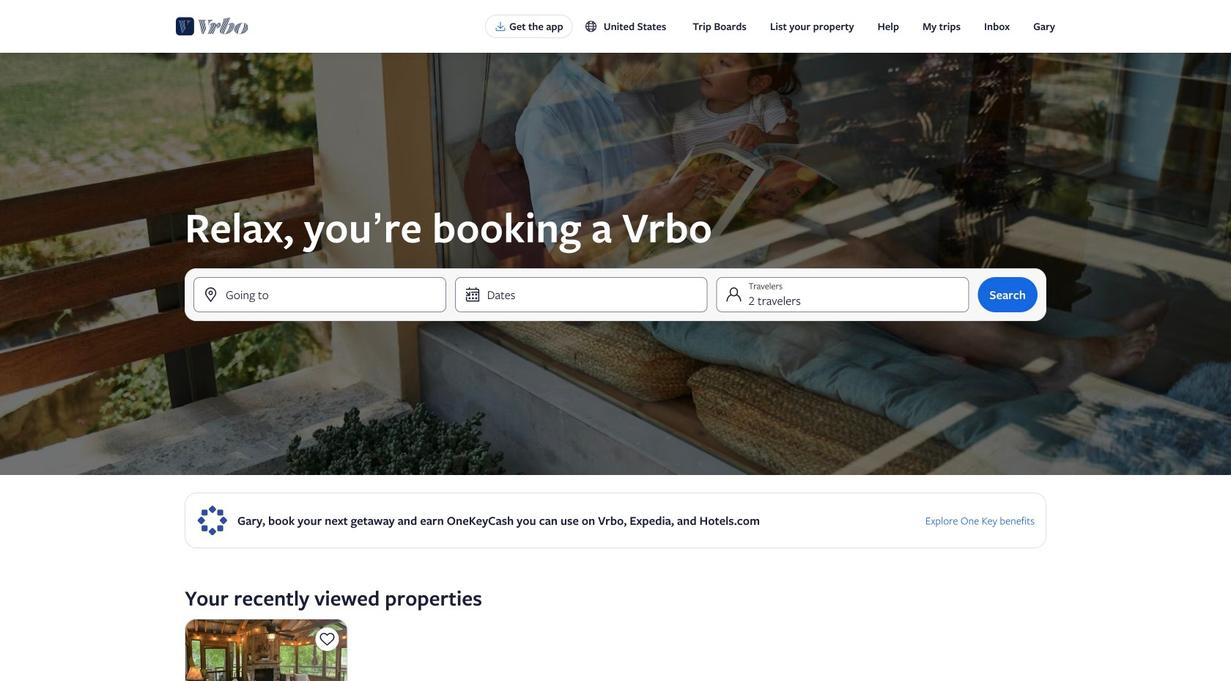 Task type: vqa. For each thing, say whether or not it's contained in the screenshot.
main content
yes



Task type: locate. For each thing, give the bounding box(es) containing it.
main content
[[0, 53, 1232, 681]]

back porch image
[[185, 619, 348, 681]]

Save "Fun" place! — Exceptional" —near Oaklawn Park, Garvin Gardens and Restaurants to a trip checkbox
[[316, 628, 339, 651]]

download the app button image
[[495, 21, 507, 32]]



Task type: describe. For each thing, give the bounding box(es) containing it.
small image
[[585, 20, 598, 33]]

wizard region
[[0, 53, 1232, 475]]

vrbo logo image
[[176, 15, 249, 38]]

one key blue tier image
[[196, 504, 229, 537]]



